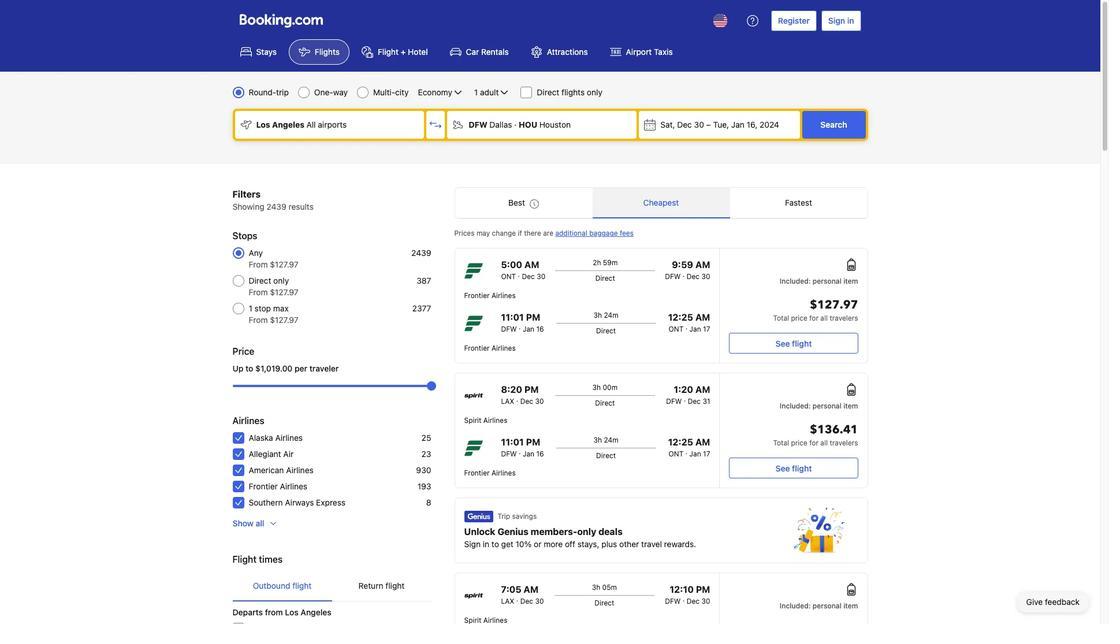 Task type: vqa. For each thing, say whether or not it's contained in the screenshot.
adult
yes



Task type: describe. For each thing, give the bounding box(es) containing it.
2377
[[412, 303, 431, 313]]

genius
[[498, 526, 529, 537]]

direct inside direct only from $127.97
[[249, 276, 271, 285]]

12:25 am ont . jan 17 for $127.97
[[668, 312, 710, 333]]

multi-
[[373, 87, 395, 97]]

item for $136.41
[[844, 402, 858, 410]]

off
[[565, 539, 576, 549]]

see flight for $136.41
[[776, 463, 812, 473]]

feedback
[[1045, 597, 1080, 607]]

23
[[422, 449, 431, 459]]

give feedback
[[1027, 597, 1080, 607]]

times
[[259, 554, 283, 565]]

1 for 1 adult
[[474, 87, 478, 97]]

baggage
[[590, 229, 618, 238]]

for for $136.41
[[810, 439, 819, 447]]

00m
[[603, 383, 618, 392]]

11:01 for $136.41
[[501, 437, 524, 447]]

3h down 3h 00m
[[594, 436, 602, 444]]

sign in
[[829, 16, 854, 25]]

dec for 9:59 am
[[687, 272, 700, 281]]

included: for $127.97
[[780, 277, 811, 285]]

best image
[[530, 199, 539, 209]]

are
[[543, 229, 554, 238]]

filters
[[233, 189, 261, 199]]

3h 24m for $127.97
[[594, 311, 619, 320]]

fees
[[620, 229, 634, 238]]

. inside '7:05 am lax . dec 30'
[[517, 595, 519, 603]]

airport taxis
[[626, 47, 673, 57]]

$136.41
[[810, 422, 858, 437]]

car rentals
[[466, 47, 509, 57]]

see flight button for $136.41
[[730, 458, 858, 478]]

$1,019.00
[[255, 363, 293, 373]]

outbound flight button
[[233, 571, 332, 601]]

see flight for $127.97
[[776, 338, 812, 348]]

total for $127.97
[[774, 314, 789, 322]]

jan inside dropdown button
[[732, 120, 745, 129]]

3h left the 00m
[[593, 383, 601, 392]]

ont for $136.41
[[669, 450, 684, 458]]

16,
[[747, 120, 758, 129]]

+
[[401, 47, 406, 57]]

additional baggage fees link
[[556, 229, 634, 238]]

ont for $127.97
[[669, 325, 684, 333]]

30 for 7:05 am
[[535, 597, 544, 606]]

from inside 1 stop max from $127.97
[[249, 315, 268, 325]]

930
[[416, 465, 431, 475]]

allegiant air
[[249, 449, 294, 459]]

hou
[[519, 120, 538, 129]]

flight times
[[233, 554, 283, 565]]

flight + hotel link
[[352, 39, 438, 65]]

tab list for departs from los angeles
[[233, 571, 431, 602]]

flight for flight + hotel
[[378, 47, 399, 57]]

best button
[[455, 188, 593, 218]]

price for $127.97
[[791, 314, 808, 322]]

attractions link
[[521, 39, 598, 65]]

direct flights only
[[537, 87, 603, 97]]

2h
[[593, 258, 601, 267]]

30 inside sat, dec 30 – tue, jan 16, 2024 dropdown button
[[694, 120, 704, 129]]

frontier airlines down american airlines
[[249, 481, 307, 491]]

pm inside 8:20 pm lax . dec 30
[[525, 384, 539, 395]]

dec for 8:20 pm
[[521, 397, 533, 406]]

am down 31 at the right bottom of page
[[696, 437, 710, 447]]

trip
[[276, 87, 289, 97]]

search button
[[802, 111, 866, 139]]

one-
[[314, 87, 333, 97]]

flight inside button
[[293, 581, 312, 591]]

17 for $136.41
[[703, 450, 710, 458]]

24m for $136.41
[[604, 436, 619, 444]]

airlines up air
[[275, 433, 303, 443]]

airports
[[318, 120, 347, 129]]

in inside unlock genius members-only deals sign in to get 10% or more off stays, plus other travel rewards.
[[483, 539, 490, 549]]

only inside unlock genius members-only deals sign in to get 10% or more off stays, plus other travel rewards.
[[577, 526, 597, 537]]

american
[[249, 465, 284, 475]]

spirit airlines
[[464, 416, 508, 425]]

8:20
[[501, 384, 522, 395]]

flights
[[315, 47, 340, 57]]

southern airways express
[[249, 498, 346, 507]]

max
[[273, 303, 289, 313]]

8
[[426, 498, 431, 507]]

alaska airlines
[[249, 433, 303, 443]]

1 horizontal spatial 2439
[[412, 248, 431, 258]]

to inside unlock genius members-only deals sign in to get 10% or more off stays, plus other travel rewards.
[[492, 539, 499, 549]]

register link
[[771, 10, 817, 31]]

dallas
[[490, 120, 512, 129]]

flight + hotel
[[378, 47, 428, 57]]

rentals
[[481, 47, 509, 57]]

car
[[466, 47, 479, 57]]

stops
[[233, 231, 258, 241]]

frontier airlines down 5:00
[[464, 291, 516, 300]]

0 horizontal spatial to
[[246, 363, 253, 373]]

. inside 9:59 am dfw . dec 30
[[683, 270, 685, 279]]

airlines up 'southern airways express'
[[280, 481, 307, 491]]

car rentals link
[[440, 39, 519, 65]]

show all button
[[228, 513, 283, 534]]

8:20 pm lax . dec 30
[[501, 384, 544, 406]]

12:25 am ont . jan 17 for $136.41
[[668, 437, 710, 458]]

any
[[249, 248, 263, 258]]

16 for $127.97
[[536, 325, 544, 333]]

outbound flight
[[253, 581, 312, 591]]

filters showing 2439 results
[[233, 189, 314, 212]]

or
[[534, 539, 542, 549]]

give feedback button
[[1017, 592, 1089, 613]]

traveler
[[310, 363, 339, 373]]

1 horizontal spatial los
[[285, 607, 299, 617]]

stop
[[255, 303, 271, 313]]

0 vertical spatial angeles
[[272, 120, 305, 129]]

show all
[[233, 518, 264, 528]]

387
[[417, 276, 431, 285]]

0 vertical spatial los
[[256, 120, 270, 129]]

9:59 am dfw . dec 30
[[665, 259, 711, 281]]

from inside direct only from $127.97
[[249, 287, 268, 297]]

$127.97 inside 1 stop max from $127.97
[[270, 315, 299, 325]]

travelers for $136.41
[[830, 439, 858, 447]]

sat, dec 30 – tue, jan 16, 2024
[[661, 120, 780, 129]]

3h 24m for $136.41
[[594, 436, 619, 444]]

flight down $127.97 total price for all travelers
[[792, 338, 812, 348]]

11:01 pm dfw . jan 16 for $136.41
[[501, 437, 544, 458]]

0 vertical spatial only
[[587, 87, 603, 97]]

frontier airlines up the 8:20
[[464, 344, 516, 353]]

direct only from $127.97
[[249, 276, 299, 297]]

airways
[[285, 498, 314, 507]]

return
[[359, 581, 383, 591]]

fastest
[[785, 198, 812, 207]]

193
[[418, 481, 431, 491]]

airlines up the alaska
[[233, 416, 265, 426]]

savings
[[512, 512, 537, 521]]

spirit
[[464, 416, 482, 425]]

there
[[524, 229, 541, 238]]

unlock
[[464, 526, 496, 537]]

unlock genius members-only deals sign in to get 10% or more off stays, plus other travel rewards.
[[464, 526, 696, 549]]

2024
[[760, 120, 780, 129]]

. inside 1:20 am dfw . dec 31
[[684, 395, 686, 403]]

travelers for $127.97
[[830, 314, 858, 322]]

dec for 1:20 am
[[688, 397, 701, 406]]

airport taxis link
[[600, 39, 683, 65]]

1 for 1 stop max from $127.97
[[249, 303, 252, 313]]

1 adult
[[474, 87, 499, 97]]

from
[[265, 607, 283, 617]]

3 included: personal item from the top
[[780, 602, 858, 610]]

. inside 5:00 am ont . dec 30
[[518, 270, 520, 279]]

houston
[[540, 120, 571, 129]]



Task type: locate. For each thing, give the bounding box(es) containing it.
0 vertical spatial see
[[776, 338, 790, 348]]

1 vertical spatial angeles
[[301, 607, 332, 617]]

11:01 pm dfw . jan 16 down spirit airlines
[[501, 437, 544, 458]]

0 vertical spatial personal
[[813, 277, 842, 285]]

24m down the 00m
[[604, 436, 619, 444]]

1 total from the top
[[774, 314, 789, 322]]

1 vertical spatial item
[[844, 402, 858, 410]]

total for $136.41
[[774, 439, 789, 447]]

1 12:25 am ont . jan 17 from the top
[[668, 312, 710, 333]]

alaska
[[249, 433, 273, 443]]

included: for $136.41
[[780, 402, 811, 410]]

2 see flight button from the top
[[730, 458, 858, 478]]

only inside direct only from $127.97
[[273, 276, 289, 285]]

dec for 5:00 am
[[522, 272, 535, 281]]

dfw inside 12:10 pm dfw . dec 30
[[665, 597, 681, 606]]

los down round-
[[256, 120, 270, 129]]

1 vertical spatial included:
[[780, 402, 811, 410]]

round-trip
[[249, 87, 289, 97]]

0 horizontal spatial flight
[[233, 554, 257, 565]]

dec down 12:10
[[687, 597, 700, 606]]

0 vertical spatial 24m
[[604, 311, 619, 320]]

2 vertical spatial included:
[[780, 602, 811, 610]]

1 horizontal spatial sign
[[829, 16, 845, 25]]

2 from from the top
[[249, 287, 268, 297]]

return flight
[[359, 581, 405, 591]]

17 for $127.97
[[703, 325, 710, 333]]

departs
[[233, 607, 263, 617]]

$127.97 total price for all travelers
[[774, 297, 858, 322]]

lax inside '7:05 am lax . dec 30'
[[501, 597, 515, 606]]

2 3h 24m from the top
[[594, 436, 619, 444]]

lax
[[501, 397, 515, 406], [501, 597, 515, 606]]

1 vertical spatial all
[[821, 439, 828, 447]]

stays,
[[578, 539, 600, 549]]

search
[[821, 120, 848, 129]]

1 vertical spatial 3h 24m
[[594, 436, 619, 444]]

tab list for prices may change if there are
[[455, 188, 868, 219]]

dec inside 12:10 pm dfw . dec 30
[[687, 597, 700, 606]]

additional
[[556, 229, 588, 238]]

·
[[514, 120, 517, 129]]

1 for from the top
[[810, 314, 819, 322]]

am inside 9:59 am dfw . dec 30
[[696, 259, 711, 270]]

dec inside 5:00 am ont . dec 30
[[522, 272, 535, 281]]

direct
[[537, 87, 560, 97], [596, 274, 615, 283], [249, 276, 271, 285], [596, 327, 616, 335], [595, 399, 615, 407], [596, 451, 616, 460], [595, 599, 615, 607]]

0 vertical spatial 16
[[536, 325, 544, 333]]

all for $127.97
[[821, 314, 828, 322]]

am right '9:59'
[[696, 259, 711, 270]]

0 vertical spatial 3h 24m
[[594, 311, 619, 320]]

16 for $136.41
[[536, 450, 544, 458]]

2 see flight from the top
[[776, 463, 812, 473]]

frontier airlines up trip
[[464, 469, 516, 477]]

am
[[525, 259, 539, 270], [696, 259, 711, 270], [696, 312, 710, 322], [696, 384, 711, 395], [696, 437, 710, 447], [524, 584, 539, 595]]

1 24m from the top
[[604, 311, 619, 320]]

3 included: from the top
[[780, 602, 811, 610]]

1 vertical spatial 17
[[703, 450, 710, 458]]

1 vertical spatial 24m
[[604, 436, 619, 444]]

1 adult button
[[473, 86, 512, 99]]

2 item from the top
[[844, 402, 858, 410]]

from inside 'any from $127.97'
[[249, 259, 268, 269]]

30 inside 5:00 am ont . dec 30
[[537, 272, 546, 281]]

1 inside dropdown button
[[474, 87, 478, 97]]

2 11:01 pm dfw . jan 16 from the top
[[501, 437, 544, 458]]

am up 31 at the right bottom of page
[[696, 384, 711, 395]]

1 see from the top
[[776, 338, 790, 348]]

ont inside 5:00 am ont . dec 30
[[501, 272, 516, 281]]

1 see flight button from the top
[[730, 333, 858, 354]]

2 vertical spatial from
[[249, 315, 268, 325]]

1 vertical spatial ont
[[669, 325, 684, 333]]

lax for 8:20 pm
[[501, 397, 515, 406]]

dec for 7:05 am
[[521, 597, 533, 606]]

0 vertical spatial 11:01
[[501, 312, 524, 322]]

11:01 pm dfw . jan 16 down 5:00 am ont . dec 30
[[501, 312, 544, 333]]

1 vertical spatial 12:25 am ont . jan 17
[[668, 437, 710, 458]]

2 price from the top
[[791, 439, 808, 447]]

1 vertical spatial from
[[249, 287, 268, 297]]

way
[[333, 87, 348, 97]]

american airlines
[[249, 465, 314, 475]]

1 vertical spatial see flight button
[[730, 458, 858, 478]]

3h
[[594, 311, 602, 320], [593, 383, 601, 392], [594, 436, 602, 444], [592, 583, 601, 592]]

3h 24m down 2h 59m
[[594, 311, 619, 320]]

travelers inside $127.97 total price for all travelers
[[830, 314, 858, 322]]

2 included: from the top
[[780, 402, 811, 410]]

airlines up the 8:20
[[492, 344, 516, 353]]

1 vertical spatial 11:01 pm dfw . jan 16
[[501, 437, 544, 458]]

. inside 8:20 pm lax . dec 30
[[517, 395, 519, 403]]

0 vertical spatial 12:25
[[668, 312, 693, 322]]

air
[[283, 449, 294, 459]]

price inside $136.41 total price for all travelers
[[791, 439, 808, 447]]

dec down the 8:20
[[521, 397, 533, 406]]

$127.97 inside 'any from $127.97'
[[270, 259, 299, 269]]

item for $127.97
[[844, 277, 858, 285]]

register
[[778, 16, 810, 25]]

25
[[422, 433, 431, 443]]

1 horizontal spatial 1
[[474, 87, 478, 97]]

pm down 8:20 pm lax . dec 30
[[526, 437, 540, 447]]

2 vertical spatial all
[[256, 518, 264, 528]]

3 item from the top
[[844, 602, 858, 610]]

am right 5:00
[[525, 259, 539, 270]]

all inside 'show all' button
[[256, 518, 264, 528]]

0 vertical spatial travelers
[[830, 314, 858, 322]]

1 vertical spatial only
[[273, 276, 289, 285]]

1
[[474, 87, 478, 97], [249, 303, 252, 313]]

only right flights
[[587, 87, 603, 97]]

$127.97 inside $127.97 total price for all travelers
[[810, 297, 858, 313]]

dec inside 9:59 am dfw . dec 30
[[687, 272, 700, 281]]

1 included: from the top
[[780, 277, 811, 285]]

express
[[316, 498, 346, 507]]

am right '7:05'
[[524, 584, 539, 595]]

dec down '9:59'
[[687, 272, 700, 281]]

1 item from the top
[[844, 277, 858, 285]]

1 horizontal spatial tab list
[[455, 188, 868, 219]]

total inside $136.41 total price for all travelers
[[774, 439, 789, 447]]

1 11:01 pm dfw . jan 16 from the top
[[501, 312, 544, 333]]

1 vertical spatial 1
[[249, 303, 252, 313]]

lax inside 8:20 pm lax . dec 30
[[501, 397, 515, 406]]

sign inside unlock genius members-only deals sign in to get 10% or more off stays, plus other travel rewards.
[[464, 539, 481, 549]]

0 vertical spatial in
[[848, 16, 854, 25]]

airlines up trip
[[492, 469, 516, 477]]

12:25 down 9:59 am dfw . dec 30
[[668, 312, 693, 322]]

dec right sat,
[[677, 120, 692, 129]]

–
[[707, 120, 711, 129]]

0 vertical spatial to
[[246, 363, 253, 373]]

0 vertical spatial see flight button
[[730, 333, 858, 354]]

2 12:25 am ont . jan 17 from the top
[[668, 437, 710, 458]]

taxis
[[654, 47, 673, 57]]

2 vertical spatial personal
[[813, 602, 842, 610]]

2439 inside filters showing 2439 results
[[267, 202, 286, 212]]

12:25 for $127.97
[[668, 312, 693, 322]]

1 vertical spatial price
[[791, 439, 808, 447]]

0 vertical spatial 11:01 pm dfw . jan 16
[[501, 312, 544, 333]]

show
[[233, 518, 254, 528]]

0 vertical spatial ont
[[501, 272, 516, 281]]

30 for 5:00 am
[[537, 272, 546, 281]]

0 horizontal spatial los
[[256, 120, 270, 129]]

see flight button down $136.41 total price for all travelers at the right of page
[[730, 458, 858, 478]]

1 17 from the top
[[703, 325, 710, 333]]

0 vertical spatial 12:25 am ont . jan 17
[[668, 312, 710, 333]]

see down $136.41 total price for all travelers at the right of page
[[776, 463, 790, 473]]

31
[[703, 397, 711, 406]]

3h down 2h
[[594, 311, 602, 320]]

see flight button down $127.97 total price for all travelers
[[730, 333, 858, 354]]

30 inside 9:59 am dfw . dec 30
[[702, 272, 711, 281]]

stays link
[[230, 39, 287, 65]]

am inside 1:20 am dfw . dec 31
[[696, 384, 711, 395]]

2439 up 387
[[412, 248, 431, 258]]

0 vertical spatial included:
[[780, 277, 811, 285]]

change
[[492, 229, 516, 238]]

7:05 am lax . dec 30
[[501, 584, 544, 606]]

sign right register
[[829, 16, 845, 25]]

0 horizontal spatial in
[[483, 539, 490, 549]]

2 lax from the top
[[501, 597, 515, 606]]

angeles left all on the left of the page
[[272, 120, 305, 129]]

0 horizontal spatial tab list
[[233, 571, 431, 602]]

2 total from the top
[[774, 439, 789, 447]]

1 see flight from the top
[[776, 338, 812, 348]]

1 vertical spatial 16
[[536, 450, 544, 458]]

2 11:01 from the top
[[501, 437, 524, 447]]

1 vertical spatial tab list
[[233, 571, 431, 602]]

0 vertical spatial total
[[774, 314, 789, 322]]

angeles right from
[[301, 607, 332, 617]]

1 vertical spatial personal
[[813, 402, 842, 410]]

airlines right spirit
[[484, 416, 508, 425]]

dfw inside 1:20 am dfw . dec 31
[[666, 397, 682, 406]]

1 vertical spatial see
[[776, 463, 790, 473]]

frontier
[[464, 291, 490, 300], [464, 344, 490, 353], [464, 469, 490, 477], [249, 481, 278, 491]]

1 left 'stop'
[[249, 303, 252, 313]]

dfw dallas · hou houston
[[469, 120, 571, 129]]

1 vertical spatial 12:25
[[668, 437, 693, 447]]

other
[[620, 539, 639, 549]]

am inside 5:00 am ont . dec 30
[[525, 259, 539, 270]]

3 personal from the top
[[813, 602, 842, 610]]

1 vertical spatial los
[[285, 607, 299, 617]]

1 12:25 from the top
[[668, 312, 693, 322]]

1 included: personal item from the top
[[780, 277, 858, 285]]

lax down '7:05'
[[501, 597, 515, 606]]

flight right 'outbound' on the left of the page
[[293, 581, 312, 591]]

price for $136.41
[[791, 439, 808, 447]]

0 vertical spatial for
[[810, 314, 819, 322]]

best image
[[530, 199, 539, 209]]

1 left adult
[[474, 87, 478, 97]]

1 vertical spatial total
[[774, 439, 789, 447]]

in down 'unlock'
[[483, 539, 490, 549]]

tab list
[[455, 188, 868, 219], [233, 571, 431, 602]]

1 horizontal spatial in
[[848, 16, 854, 25]]

lax for 7:05 am
[[501, 597, 515, 606]]

members-
[[531, 526, 577, 537]]

for inside $136.41 total price for all travelers
[[810, 439, 819, 447]]

2 24m from the top
[[604, 436, 619, 444]]

pm
[[526, 312, 540, 322], [525, 384, 539, 395], [526, 437, 540, 447], [696, 584, 710, 595]]

2 17 from the top
[[703, 450, 710, 458]]

0 vertical spatial 2439
[[267, 202, 286, 212]]

dec for 12:10 pm
[[687, 597, 700, 606]]

lax down the 8:20
[[501, 397, 515, 406]]

1 price from the top
[[791, 314, 808, 322]]

flight
[[792, 338, 812, 348], [792, 463, 812, 473], [293, 581, 312, 591], [386, 581, 405, 591]]

1 vertical spatial for
[[810, 439, 819, 447]]

1 lax from the top
[[501, 397, 515, 406]]

0 vertical spatial all
[[821, 314, 828, 322]]

1 vertical spatial included: personal item
[[780, 402, 858, 410]]

05m
[[603, 583, 617, 592]]

2 16 from the top
[[536, 450, 544, 458]]

0 vertical spatial sign
[[829, 16, 845, 25]]

flight left +
[[378, 47, 399, 57]]

0 vertical spatial see flight
[[776, 338, 812, 348]]

3h 24m down 3h 00m
[[594, 436, 619, 444]]

dfw inside 9:59 am dfw . dec 30
[[665, 272, 681, 281]]

1 vertical spatial travelers
[[830, 439, 858, 447]]

24m for $127.97
[[604, 311, 619, 320]]

frontier airlines
[[464, 291, 516, 300], [464, 344, 516, 353], [464, 469, 516, 477], [249, 481, 307, 491]]

any from $127.97
[[249, 248, 299, 269]]

0 vertical spatial flight
[[378, 47, 399, 57]]

dec inside 8:20 pm lax . dec 30
[[521, 397, 533, 406]]

9:59
[[672, 259, 694, 270]]

dec
[[677, 120, 692, 129], [522, 272, 535, 281], [687, 272, 700, 281], [521, 397, 533, 406], [688, 397, 701, 406], [521, 597, 533, 606], [687, 597, 700, 606]]

dec down '7:05'
[[521, 597, 533, 606]]

1 from from the top
[[249, 259, 268, 269]]

airlines down air
[[286, 465, 314, 475]]

dec inside '7:05 am lax . dec 30'
[[521, 597, 533, 606]]

stays
[[256, 47, 277, 57]]

2 travelers from the top
[[830, 439, 858, 447]]

16
[[536, 325, 544, 333], [536, 450, 544, 458]]

1 travelers from the top
[[830, 314, 858, 322]]

travelers
[[830, 314, 858, 322], [830, 439, 858, 447]]

personal for $127.97
[[813, 277, 842, 285]]

1:20 am dfw . dec 31
[[666, 384, 711, 406]]

sign in link
[[822, 10, 861, 31]]

17
[[703, 325, 710, 333], [703, 450, 710, 458]]

2 vertical spatial only
[[577, 526, 597, 537]]

1 vertical spatial see flight
[[776, 463, 812, 473]]

1 11:01 from the top
[[501, 312, 524, 322]]

may
[[477, 229, 490, 238]]

12:25 am ont . jan 17 down 31 at the right bottom of page
[[668, 437, 710, 458]]

from down any
[[249, 259, 268, 269]]

all for $136.41
[[821, 439, 828, 447]]

0 horizontal spatial 2439
[[267, 202, 286, 212]]

travelers inside $136.41 total price for all travelers
[[830, 439, 858, 447]]

. inside 12:10 pm dfw . dec 30
[[683, 595, 685, 603]]

tue,
[[713, 120, 729, 129]]

only
[[587, 87, 603, 97], [273, 276, 289, 285], [577, 526, 597, 537]]

3h 00m
[[593, 383, 618, 392]]

2 included: personal item from the top
[[780, 402, 858, 410]]

rewards.
[[664, 539, 696, 549]]

3h left 05m
[[592, 583, 601, 592]]

0 vertical spatial tab list
[[455, 188, 868, 219]]

1 vertical spatial to
[[492, 539, 499, 549]]

dec inside dropdown button
[[677, 120, 692, 129]]

booking.com logo image
[[240, 14, 323, 27], [240, 14, 323, 27]]

11:01 down 5:00 am ont . dec 30
[[501, 312, 524, 322]]

los right from
[[285, 607, 299, 617]]

2 personal from the top
[[813, 402, 842, 410]]

see for $136.41
[[776, 463, 790, 473]]

0 vertical spatial included: personal item
[[780, 277, 858, 285]]

dec inside 1:20 am dfw . dec 31
[[688, 397, 701, 406]]

airlines down 5:00
[[492, 291, 516, 300]]

0 vertical spatial from
[[249, 259, 268, 269]]

12:25 for $136.41
[[668, 437, 693, 447]]

flight inside button
[[386, 581, 405, 591]]

2 for from the top
[[810, 439, 819, 447]]

personal for $136.41
[[813, 402, 842, 410]]

flight right return
[[386, 581, 405, 591]]

total
[[774, 314, 789, 322], [774, 439, 789, 447]]

30 for 9:59 am
[[702, 272, 711, 281]]

12:25 am ont . jan 17
[[668, 312, 710, 333], [668, 437, 710, 458]]

more
[[544, 539, 563, 549]]

0 horizontal spatial sign
[[464, 539, 481, 549]]

1:20
[[674, 384, 694, 395]]

for for $127.97
[[810, 314, 819, 322]]

flight for flight times
[[233, 554, 257, 565]]

pm inside 12:10 pm dfw . dec 30
[[696, 584, 710, 595]]

give
[[1027, 597, 1043, 607]]

2h 59m
[[593, 258, 618, 267]]

trip savings
[[498, 512, 537, 521]]

for inside $127.97 total price for all travelers
[[810, 314, 819, 322]]

see flight button
[[730, 333, 858, 354], [730, 458, 858, 478]]

30 inside '7:05 am lax . dec 30'
[[535, 597, 544, 606]]

11:01 down spirit airlines
[[501, 437, 524, 447]]

total inside $127.97 total price for all travelers
[[774, 314, 789, 322]]

1 vertical spatial sign
[[464, 539, 481, 549]]

$127.97 inside direct only from $127.97
[[270, 287, 299, 297]]

prices
[[455, 229, 475, 238]]

0 vertical spatial 17
[[703, 325, 710, 333]]

included: personal item for $127.97
[[780, 277, 858, 285]]

prices may change if there are additional baggage fees
[[455, 229, 634, 238]]

flight down $136.41 total price for all travelers at the right of page
[[792, 463, 812, 473]]

from up 'stop'
[[249, 287, 268, 297]]

11:01 for $127.97
[[501, 312, 524, 322]]

see flight down $136.41 total price for all travelers at the right of page
[[776, 463, 812, 473]]

0 horizontal spatial 1
[[249, 303, 252, 313]]

30 for 8:20 pm
[[535, 397, 544, 406]]

am inside '7:05 am lax . dec 30'
[[524, 584, 539, 595]]

2 vertical spatial item
[[844, 602, 858, 610]]

all inside $127.97 total price for all travelers
[[821, 314, 828, 322]]

30 for 12:10 pm
[[702, 597, 710, 606]]

am down 9:59 am dfw . dec 30
[[696, 312, 710, 322]]

1 vertical spatial 11:01
[[501, 437, 524, 447]]

pm right 12:10
[[696, 584, 710, 595]]

item
[[844, 277, 858, 285], [844, 402, 858, 410], [844, 602, 858, 610]]

11:01 pm dfw . jan 16 for $127.97
[[501, 312, 544, 333]]

from down 'stop'
[[249, 315, 268, 325]]

1 inside 1 stop max from $127.97
[[249, 303, 252, 313]]

pm down 5:00 am ont . dec 30
[[526, 312, 540, 322]]

1 vertical spatial lax
[[501, 597, 515, 606]]

30 inside 12:10 pm dfw . dec 30
[[702, 597, 710, 606]]

if
[[518, 229, 522, 238]]

only up stays,
[[577, 526, 597, 537]]

2 vertical spatial included: personal item
[[780, 602, 858, 610]]

see down $127.97 total price for all travelers
[[776, 338, 790, 348]]

see for $127.97
[[776, 338, 790, 348]]

all inside $136.41 total price for all travelers
[[821, 439, 828, 447]]

1 vertical spatial flight
[[233, 554, 257, 565]]

24m down 59m
[[604, 311, 619, 320]]

price inside $127.97 total price for all travelers
[[791, 314, 808, 322]]

tab list containing outbound flight
[[233, 571, 431, 602]]

2 12:25 from the top
[[668, 437, 693, 447]]

pm right the 8:20
[[525, 384, 539, 395]]

see flight button for $127.97
[[730, 333, 858, 354]]

one-way
[[314, 87, 348, 97]]

all
[[307, 120, 316, 129]]

3 from from the top
[[249, 315, 268, 325]]

sat, dec 30 – tue, jan 16, 2024 button
[[639, 111, 800, 139]]

airport
[[626, 47, 652, 57]]

1 3h 24m from the top
[[594, 311, 619, 320]]

1 vertical spatial in
[[483, 539, 490, 549]]

from
[[249, 259, 268, 269], [249, 287, 268, 297], [249, 315, 268, 325]]

tab list containing best
[[455, 188, 868, 219]]

to left get
[[492, 539, 499, 549]]

1 personal from the top
[[813, 277, 842, 285]]

12:25 down 1:20 am dfw . dec 31
[[668, 437, 693, 447]]

flight left times
[[233, 554, 257, 565]]

59m
[[603, 258, 618, 267]]

12:10
[[670, 584, 694, 595]]

1 horizontal spatial to
[[492, 539, 499, 549]]

to right up
[[246, 363, 253, 373]]

2 vertical spatial ont
[[669, 450, 684, 458]]

included: personal item for $136.41
[[780, 402, 858, 410]]

cheapest button
[[593, 188, 730, 218]]

multi-city
[[373, 87, 409, 97]]

only down 'any from $127.97'
[[273, 276, 289, 285]]

1 vertical spatial 2439
[[412, 248, 431, 258]]

0 vertical spatial item
[[844, 277, 858, 285]]

cheapest
[[644, 198, 679, 207]]

dec left 31 at the right bottom of page
[[688, 397, 701, 406]]

2439 left results
[[267, 202, 286, 212]]

0 vertical spatial 1
[[474, 87, 478, 97]]

1 horizontal spatial flight
[[378, 47, 399, 57]]

1 16 from the top
[[536, 325, 544, 333]]

2 see from the top
[[776, 463, 790, 473]]

plus
[[602, 539, 617, 549]]

12:25 am ont . jan 17 down 9:59 am dfw . dec 30
[[668, 312, 710, 333]]

sign down 'unlock'
[[464, 539, 481, 549]]

3h 05m
[[592, 583, 617, 592]]

5:00 am ont . dec 30
[[501, 259, 546, 281]]

best
[[509, 198, 525, 207]]

0 vertical spatial price
[[791, 314, 808, 322]]

dec down 5:00
[[522, 272, 535, 281]]

in right register
[[848, 16, 854, 25]]

see flight down $127.97 total price for all travelers
[[776, 338, 812, 348]]

30 inside 8:20 pm lax . dec 30
[[535, 397, 544, 406]]

genius image
[[794, 507, 845, 554], [464, 511, 493, 522], [464, 511, 493, 522]]

0 vertical spatial lax
[[501, 397, 515, 406]]



